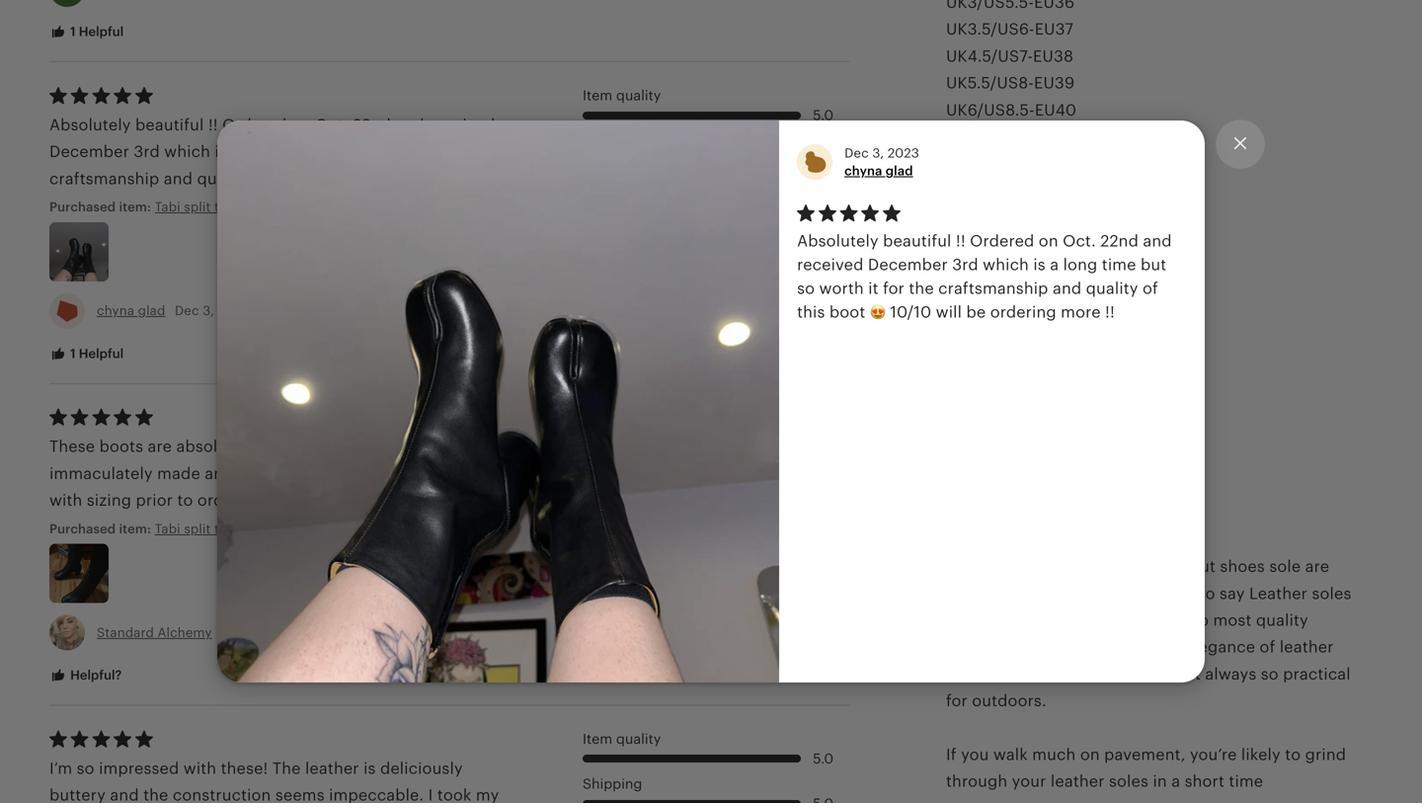 Task type: locate. For each thing, give the bounding box(es) containing it.
0 vertical spatial be
[[443, 170, 463, 188]]

0 vertical spatial eu40
[[1035, 101, 1077, 119]]

1 horizontal spatial 10/10
[[891, 304, 932, 321]]

2 horizontal spatial soles
[[1313, 585, 1352, 603]]

1 horizontal spatial more
[[1061, 304, 1101, 321]]

dec 3, 2023
[[171, 304, 250, 318]]

1 vertical spatial on
[[1039, 232, 1059, 250]]

shipping for nov 28, 2023
[[583, 455, 643, 470]]

0 vertical spatial item
[[583, 88, 613, 103]]

time inside if you walk much on pavement, you're likely to grind through your leather soles in a short time
[[1230, 773, 1264, 791]]

2 shipping from the top
[[583, 455, 643, 470]]

1 item from the top
[[583, 88, 613, 103]]

1 vertical spatial this
[[797, 304, 826, 321]]

nov
[[221, 625, 246, 640]]

2023 inside the dec 3, 2023 chyna glad
[[888, 146, 920, 161]]

purchased up view details of this review photo by standard alchemy
[[49, 522, 116, 536]]

ordering
[[49, 197, 116, 215], [991, 304, 1057, 321]]

1 horizontal spatial ordered
[[970, 232, 1035, 250]]

to right likely
[[1286, 746, 1302, 764]]

1 customer from the top
[[583, 178, 648, 194]]

1 horizontal spatial it
[[869, 280, 879, 298]]

about leather sole, nearly all of out shoes sole are made by leather and i would like to say leather soles are the standard when it comes to most quality footwear. however, the classic elegance of leather soles is great for indoors, but not always so practical for outdoors.
[[947, 558, 1352, 710]]

0 horizontal spatial craftsmanship
[[49, 170, 159, 188]]

1 vertical spatial shipping
[[583, 455, 643, 470]]

0 horizontal spatial it
[[424, 143, 434, 161]]

which inside chyna glad added a photo of their purchase dialog
[[983, 256, 1030, 274]]

1 vertical spatial which
[[983, 256, 1030, 274]]

0 horizontal spatial 😍
[[347, 170, 363, 188]]

on
[[291, 116, 311, 134], [1039, 232, 1059, 250], [1081, 746, 1101, 764]]

1 vertical spatial i
[[429, 787, 433, 803]]

for inside chyna glad added a photo of their purchase dialog
[[883, 280, 905, 298]]

on inside if you walk much on pavement, you're likely to grind through your leather soles in a short time
[[1081, 746, 1101, 764]]

i inside the about leather sole, nearly all of out shoes sole are made by leather and i would like to say leather soles are the standard when it comes to most quality footwear. however, the classic elegance of leather soles is great for indoors, but not always so practical for outdoors.
[[1109, 585, 1114, 603]]

you're
[[1191, 746, 1238, 764]]

1 horizontal spatial be
[[967, 304, 986, 321]]

it
[[424, 143, 434, 161], [869, 280, 879, 298], [1123, 612, 1134, 629]]

1 vertical spatial it
[[869, 280, 879, 298]]

0 vertical spatial december
[[49, 143, 129, 161]]

uk3.5/us6-eu37 uk4.5/us7-eu38 uk5.5/us8-eu39 uk6/us8.5-eu40
[[947, 20, 1077, 119]]

1 purchased item: from the top
[[49, 200, 155, 215]]

so inside the about leather sole, nearly all of out shoes sole are made by leather and i would like to say leather soles are the standard when it comes to most quality footwear. however, the classic elegance of leather soles is great for indoors, but not always so practical for outdoors.
[[1262, 665, 1279, 683]]

1 vertical spatial 3rd
[[953, 256, 979, 274]]

2023 for dec 3, 2023 chyna glad
[[888, 146, 920, 161]]

0 horizontal spatial ordering
[[49, 197, 116, 215]]

are right sole
[[1306, 558, 1330, 576]]

1 horizontal spatial 3,
[[873, 146, 885, 161]]

0 vertical spatial service
[[652, 178, 699, 194]]

on inside chyna glad added a photo of their purchase dialog
[[1039, 232, 1059, 250]]

to
[[1200, 585, 1216, 603], [1194, 612, 1210, 629], [1286, 746, 1302, 764]]

5.0
[[813, 108, 834, 123], [813, 153, 834, 168], [813, 198, 834, 213], [813, 751, 834, 767]]

2 item from the top
[[583, 410, 613, 425]]

purchased item:
[[49, 200, 155, 215], [49, 522, 155, 536]]

sole
[[1270, 558, 1302, 576]]

be
[[443, 170, 463, 188], [967, 304, 986, 321]]

1 vertical spatial absolutely
[[797, 232, 879, 250]]

1 vertical spatial 3,
[[203, 304, 214, 318]]

december inside chyna glad added a photo of their purchase dialog
[[868, 256, 948, 274]]

1 vertical spatial a
[[1051, 256, 1059, 274]]

chyna glad link
[[845, 164, 914, 178]]

be inside chyna glad added a photo of their purchase dialog
[[967, 304, 986, 321]]

0 vertical spatial boot
[[306, 170, 342, 188]]

to left most
[[1194, 612, 1210, 629]]

purchased up view details of this review photo by chyna glad
[[49, 200, 116, 215]]

1 shipping from the top
[[583, 133, 643, 148]]

eu39 inside uk5.5/us6.5-eu39 uk6/us7-eu40 uk7/us8-eu41 uk7.5/us8.5-eu42
[[1049, 235, 1089, 253]]

would
[[1118, 585, 1165, 603]]

1 vertical spatial item
[[583, 410, 613, 425]]

0 horizontal spatial december
[[49, 143, 129, 161]]

leather up by
[[998, 558, 1052, 576]]

3rd
[[134, 143, 160, 161], [953, 256, 979, 274]]

uk7/us8-
[[947, 289, 1020, 307]]

boot
[[306, 170, 342, 188], [830, 304, 866, 321]]

oct.
[[315, 116, 349, 134], [1063, 232, 1097, 250]]

long
[[245, 143, 279, 161], [1064, 256, 1098, 274]]

i down the nearly
[[1109, 585, 1114, 603]]

0 vertical spatial which
[[164, 143, 211, 161]]

1 vertical spatial oct.
[[1063, 232, 1097, 250]]

more inside chyna glad added a photo of their purchase dialog
[[1061, 304, 1101, 321]]

absolutely beautiful !! ordered on oct. 22nd and received december 3rd which is a long time but so worth it for the craftsmanship and quality of this boot 😍 10/10 will be ordering more !! inside chyna glad added a photo of their purchase dialog
[[797, 232, 1173, 321]]

purchased for nov 28, 2023
[[49, 522, 116, 536]]

purchased item: for nov 28, 2023
[[49, 522, 155, 536]]

2 vertical spatial item
[[583, 732, 613, 747]]

1 vertical spatial soles
[[947, 665, 986, 683]]

0 vertical spatial customer service
[[583, 178, 699, 194]]

impressed
[[99, 760, 179, 778]]

1 item: from the top
[[119, 200, 151, 215]]

worth inside chyna glad added a photo of their purchase dialog
[[820, 280, 864, 298]]

2 purchased item: from the top
[[49, 522, 155, 536]]

22nd inside chyna glad added a photo of their purchase dialog
[[1101, 232, 1139, 250]]

absolutely
[[49, 116, 131, 134], [797, 232, 879, 250]]

0 vertical spatial shipping
[[583, 133, 643, 148]]

0 vertical spatial craftsmanship
[[49, 170, 159, 188]]

0 horizontal spatial dec
[[175, 304, 199, 318]]

3,
[[873, 146, 885, 161], [203, 304, 214, 318]]

2023 for dec 3, 2023
[[218, 304, 250, 318]]

1 vertical spatial ordered
[[970, 232, 1035, 250]]

3, for dec 3, 2023 chyna glad
[[873, 146, 885, 161]]

received
[[429, 116, 495, 134], [797, 256, 864, 274]]

1 horizontal spatial ordering
[[991, 304, 1057, 321]]

great
[[1007, 665, 1048, 683]]

1 purchased from the top
[[49, 200, 116, 215]]

so
[[353, 143, 370, 161], [797, 280, 815, 298], [1262, 665, 1279, 683], [77, 760, 95, 778]]

0 horizontal spatial oct.
[[315, 116, 349, 134]]

1 horizontal spatial are
[[1306, 558, 1330, 576]]

1 vertical spatial 😍
[[870, 304, 886, 321]]

which
[[164, 143, 211, 161], [983, 256, 1030, 274]]

for
[[439, 143, 460, 161], [883, 280, 905, 298], [1052, 665, 1074, 683], [947, 692, 968, 710]]

2 service from the top
[[652, 500, 699, 515]]

2 purchased from the top
[[49, 522, 116, 536]]

i left took
[[429, 787, 433, 803]]

1 vertical spatial customer
[[583, 500, 648, 515]]

0 vertical spatial it
[[424, 143, 434, 161]]

absolutely beautiful !! ordered on oct. 22nd and received december 3rd which is a long time but so worth it for the craftsmanship and quality of this boot 😍 10/10 will be ordering more !!
[[49, 116, 495, 215], [797, 232, 1173, 321]]

0 vertical spatial eu39
[[1035, 74, 1075, 92]]

2 item: from the top
[[119, 522, 151, 536]]

i
[[1109, 585, 1114, 603], [429, 787, 433, 803]]

0 horizontal spatial 2023
[[218, 304, 250, 318]]

1 horizontal spatial boot
[[830, 304, 866, 321]]

1 horizontal spatial craftsmanship
[[939, 280, 1049, 298]]

item for dec 3, 2023
[[583, 88, 613, 103]]

1 vertical spatial item quality
[[583, 410, 661, 425]]

is
[[215, 143, 227, 161], [1034, 256, 1046, 274], [991, 665, 1003, 683], [364, 760, 376, 778]]

eu39 up the "eu41"
[[1049, 235, 1089, 253]]

the inside i'm so impressed with these! the leather is deliciously buttery and the construction seems impeccable. i took m
[[143, 787, 168, 803]]

a
[[232, 143, 240, 161], [1051, 256, 1059, 274], [1172, 773, 1181, 791]]

1 vertical spatial received
[[797, 256, 864, 274]]

soles
[[1313, 585, 1352, 603], [947, 665, 986, 683], [1110, 773, 1149, 791]]

0 vertical spatial on
[[291, 116, 311, 134]]

customer service for dec 3, 2023
[[583, 178, 699, 194]]

elegance
[[1185, 638, 1256, 656]]

customer service
[[583, 178, 699, 194], [583, 500, 699, 515]]

purchased
[[49, 200, 116, 215], [49, 522, 116, 536]]

0 vertical spatial absolutely
[[49, 116, 131, 134]]

soles down "footwear."
[[947, 665, 986, 683]]

this inside chyna glad added a photo of their purchase dialog
[[797, 304, 826, 321]]

1 horizontal spatial absolutely
[[797, 232, 879, 250]]

2 vertical spatial a
[[1172, 773, 1181, 791]]

quality inside the about leather sole, nearly all of out shoes sole are made by leather and i would like to say leather soles are the standard when it comes to most quality footwear. however, the classic elegance of leather soles is great for indoors, but not always so practical for outdoors.
[[1257, 612, 1309, 629]]

1 vertical spatial ordering
[[991, 304, 1057, 321]]

1 vertical spatial but
[[1141, 256, 1167, 274]]

😍
[[347, 170, 363, 188], [870, 304, 886, 321]]

classic
[[1129, 638, 1181, 656]]

impeccable.
[[329, 787, 424, 803]]

leather
[[1250, 585, 1308, 603]]

customer for nov 28, 2023
[[583, 500, 648, 515]]

2 horizontal spatial on
[[1081, 746, 1101, 764]]

by
[[994, 585, 1013, 603]]

0 vertical spatial soles
[[1313, 585, 1352, 603]]

eu40 inside uk5.5/us6.5-eu39 uk6/us7-eu40 uk7/us8-eu41 uk7.5/us8.5-eu42
[[1020, 262, 1061, 280]]

about
[[947, 558, 993, 576]]

2 vertical spatial shipping
[[583, 777, 643, 792]]

soles left in
[[1110, 773, 1149, 791]]

0 horizontal spatial received
[[429, 116, 495, 134]]

3 item quality from the top
[[583, 732, 661, 747]]

1 vertical spatial 10/10
[[891, 304, 932, 321]]

1 vertical spatial 2023
[[218, 304, 250, 318]]

eu37
[[1035, 20, 1074, 38]]

will
[[413, 170, 439, 188], [936, 304, 962, 321]]

shipping
[[583, 133, 643, 148], [583, 455, 643, 470], [583, 777, 643, 792]]

1 vertical spatial be
[[967, 304, 986, 321]]

leather
[[998, 558, 1052, 576], [1017, 585, 1071, 603], [1280, 638, 1335, 656], [305, 760, 359, 778], [1051, 773, 1105, 791]]

eu40 up the "eu41"
[[1020, 262, 1061, 280]]

customer
[[583, 178, 648, 194], [583, 500, 648, 515]]

1 vertical spatial more
[[1061, 304, 1101, 321]]

0 horizontal spatial are
[[947, 612, 971, 629]]

1 horizontal spatial 22nd
[[1101, 232, 1139, 250]]

2 customer from the top
[[583, 500, 648, 515]]

indoors,
[[1078, 665, 1141, 683]]

quality
[[617, 88, 661, 103], [197, 170, 249, 188], [1087, 280, 1139, 298], [617, 410, 661, 425], [1257, 612, 1309, 629], [617, 732, 661, 747]]

0 vertical spatial more
[[120, 197, 160, 215]]

so inside i'm so impressed with these! the leather is deliciously buttery and the construction seems impeccable. i took m
[[77, 760, 95, 778]]

ordered
[[222, 116, 287, 134], [970, 232, 1035, 250]]

0 vertical spatial item quality
[[583, 88, 661, 103]]

is inside i'm so impressed with these! the leather is deliciously buttery and the construction seems impeccable. i took m
[[364, 760, 376, 778]]

2 vertical spatial soles
[[1110, 773, 1149, 791]]

1 horizontal spatial received
[[797, 256, 864, 274]]

are down made
[[947, 612, 971, 629]]

are
[[1306, 558, 1330, 576], [947, 612, 971, 629]]

but
[[322, 143, 348, 161], [1141, 256, 1167, 274], [1146, 665, 1172, 683]]

more
[[120, 197, 160, 215], [1061, 304, 1101, 321]]

0 horizontal spatial i
[[429, 787, 433, 803]]

customer service for nov 28, 2023
[[583, 500, 699, 515]]

eu39 down the eu38
[[1035, 74, 1075, 92]]

purchased item: up view details of this review photo by chyna glad
[[49, 200, 155, 215]]

boot inside chyna glad added a photo of their purchase dialog
[[830, 304, 866, 321]]

1 vertical spatial absolutely beautiful !! ordered on oct. 22nd and received december 3rd which is a long time but so worth it for the craftsmanship and quality of this boot 😍 10/10 will be ordering more !!
[[797, 232, 1173, 321]]

3, for dec 3, 2023
[[203, 304, 214, 318]]

leather down much
[[1051, 773, 1105, 791]]

view details of this review photo by standard alchemy image
[[49, 544, 109, 603]]

purchased item: up view details of this review photo by standard alchemy
[[49, 522, 155, 536]]

i'm
[[49, 760, 72, 778]]

2 customer service from the top
[[583, 500, 699, 515]]

these!
[[221, 760, 268, 778]]

1 horizontal spatial will
[[936, 304, 962, 321]]

0 horizontal spatial 3,
[[203, 304, 214, 318]]

0 horizontal spatial 3rd
[[134, 143, 160, 161]]

!!
[[208, 116, 218, 134], [164, 197, 174, 215], [956, 232, 966, 250], [1106, 304, 1116, 321]]

you
[[962, 746, 990, 764]]

1 service from the top
[[652, 178, 699, 194]]

leather up seems
[[305, 760, 359, 778]]

1 horizontal spatial 2023
[[272, 625, 304, 640]]

0 vertical spatial 3,
[[873, 146, 885, 161]]

like
[[1169, 585, 1196, 603]]

1 customer service from the top
[[583, 178, 699, 194]]

item for nov 28, 2023
[[583, 410, 613, 425]]

3, inside the dec 3, 2023 chyna glad
[[873, 146, 885, 161]]

1 horizontal spatial 3rd
[[953, 256, 979, 274]]

soles right the leather
[[1313, 585, 1352, 603]]

always
[[1206, 665, 1257, 683]]

item:
[[119, 200, 151, 215], [119, 522, 151, 536]]

view details of this review photo by chyna glad image
[[49, 222, 109, 281]]

22nd
[[353, 116, 391, 134], [1101, 232, 1139, 250]]

2 horizontal spatial 2023
[[888, 146, 920, 161]]

december
[[49, 143, 129, 161], [868, 256, 948, 274]]

item: for dec 3, 2023
[[119, 200, 151, 215]]

1 horizontal spatial time
[[1103, 256, 1137, 274]]

2 item quality from the top
[[583, 410, 661, 425]]

it inside chyna glad added a photo of their purchase dialog
[[869, 280, 879, 298]]

eu40 down the eu38
[[1035, 101, 1077, 119]]

0 vertical spatial a
[[232, 143, 240, 161]]

purchased item: for dec 3, 2023
[[49, 200, 155, 215]]

service
[[652, 178, 699, 194], [652, 500, 699, 515]]

0 vertical spatial item:
[[119, 200, 151, 215]]

time
[[283, 143, 318, 161], [1103, 256, 1137, 274], [1230, 773, 1264, 791]]

1 vertical spatial craftsmanship
[[939, 280, 1049, 298]]

craftsmanship up view details of this review photo by chyna glad
[[49, 170, 159, 188]]

craftsmanship up uk7.5/us8.5-
[[939, 280, 1049, 298]]

and
[[396, 116, 424, 134], [164, 170, 193, 188], [1144, 232, 1173, 250], [1053, 280, 1082, 298], [1076, 585, 1105, 603], [110, 787, 139, 803]]

dec inside the dec 3, 2023 chyna glad
[[845, 146, 869, 161]]

0 vertical spatial 22nd
[[353, 116, 391, 134]]

1 item quality from the top
[[583, 88, 661, 103]]

eu40
[[1035, 101, 1077, 119], [1020, 262, 1061, 280]]

0 horizontal spatial on
[[291, 116, 311, 134]]

0 horizontal spatial ordered
[[222, 116, 287, 134]]

time inside chyna glad added a photo of their purchase dialog
[[1103, 256, 1137, 274]]

however,
[[1023, 638, 1095, 656]]

practical
[[1284, 665, 1351, 683]]

1 vertical spatial worth
[[820, 280, 864, 298]]

to left say
[[1200, 585, 1216, 603]]

1 horizontal spatial 😍
[[870, 304, 886, 321]]

1 horizontal spatial which
[[983, 256, 1030, 274]]

3 shipping from the top
[[583, 777, 643, 792]]

quality inside chyna glad added a photo of their purchase dialog
[[1087, 280, 1139, 298]]

to inside if you walk much on pavement, you're likely to grind through your leather soles in a short time
[[1286, 746, 1302, 764]]

leather up standard
[[1017, 585, 1071, 603]]

1 vertical spatial long
[[1064, 256, 1098, 274]]

but inside chyna glad added a photo of their purchase dialog
[[1141, 256, 1167, 274]]



Task type: vqa. For each thing, say whether or not it's contained in the screenshot.
right '3,'
yes



Task type: describe. For each thing, give the bounding box(es) containing it.
0 horizontal spatial more
[[120, 197, 160, 215]]

leather inside i'm so impressed with these! the leather is deliciously buttery and the construction seems impeccable. i took m
[[305, 760, 359, 778]]

shoes
[[1221, 558, 1266, 576]]

short
[[1185, 773, 1225, 791]]

0 horizontal spatial time
[[283, 143, 318, 161]]

0 vertical spatial beautiful
[[135, 116, 204, 134]]

ordering inside chyna glad added a photo of their purchase dialog
[[991, 304, 1057, 321]]

28,
[[250, 625, 269, 640]]

long inside chyna glad added a photo of their purchase dialog
[[1064, 256, 1098, 274]]

item: for nov 28, 2023
[[119, 522, 151, 536]]

uk5.5/us6.5-
[[947, 235, 1049, 253]]

standard
[[1005, 612, 1073, 629]]

3 item from the top
[[583, 732, 613, 747]]

when
[[1077, 612, 1119, 629]]

all
[[1149, 558, 1166, 576]]

0 horizontal spatial will
[[413, 170, 439, 188]]

0 vertical spatial 3rd
[[134, 143, 160, 161]]

2023 for nov 28, 2023
[[272, 625, 304, 640]]

pavement,
[[1105, 746, 1186, 764]]

purchased for dec 3, 2023
[[49, 200, 116, 215]]

ordered inside chyna glad added a photo of their purchase dialog
[[970, 232, 1035, 250]]

and inside the about leather sole, nearly all of out shoes sole are made by leather and i would like to say leather soles are the standard when it comes to most quality footwear. however, the classic elegance of leather soles is great for indoors, but not always so practical for outdoors.
[[1076, 585, 1105, 603]]

3 5.0 from the top
[[813, 198, 834, 213]]

uk6/us7-
[[947, 262, 1020, 280]]

the
[[273, 760, 301, 778]]

0 vertical spatial ordering
[[49, 197, 116, 215]]

eu42
[[1046, 316, 1086, 334]]

0 vertical spatial 😍
[[347, 170, 363, 188]]

1 vertical spatial are
[[947, 612, 971, 629]]

0 horizontal spatial soles
[[947, 665, 986, 683]]

service for dec 3, 2023
[[652, 178, 699, 194]]

through
[[947, 773, 1008, 791]]

0 horizontal spatial this
[[274, 170, 302, 188]]

uk6/us8.5-
[[947, 101, 1035, 119]]

leather up practical
[[1280, 638, 1335, 656]]

took
[[438, 787, 472, 803]]

chyna glad added a photo of their purchase image
[[217, 121, 780, 683]]

nearly
[[1097, 558, 1144, 576]]

deliciously
[[380, 760, 463, 778]]

dec for dec 3, 2023 chyna glad
[[845, 146, 869, 161]]

customer for dec 3, 2023
[[583, 178, 648, 194]]

craftsmanship inside chyna glad added a photo of their purchase dialog
[[939, 280, 1049, 298]]

uk3.5/us6-
[[947, 20, 1035, 38]]

if you walk much on pavement, you're likely to grind through your leather soles in a short time
[[947, 746, 1347, 791]]

0 vertical spatial worth
[[375, 143, 419, 161]]

out
[[1191, 558, 1216, 576]]

0 horizontal spatial absolutely
[[49, 116, 131, 134]]

leather inside if you walk much on pavement, you're likely to grind through your leather soles in a short time
[[1051, 773, 1105, 791]]

0 vertical spatial received
[[429, 116, 495, 134]]

made
[[947, 585, 990, 603]]

0 horizontal spatial boot
[[306, 170, 342, 188]]

comes
[[1138, 612, 1189, 629]]

2 5.0 from the top
[[813, 153, 834, 168]]

is inside the about leather sole, nearly all of out shoes sole are made by leather and i would like to say leather soles are the standard when it comes to most quality footwear. however, the classic elegance of leather soles is great for indoors, but not always so practical for outdoors.
[[991, 665, 1003, 683]]

1 vertical spatial to
[[1194, 612, 1210, 629]]

item quality for nov 28, 2023
[[583, 410, 661, 425]]

is inside chyna glad added a photo of their purchase dialog
[[1034, 256, 1046, 274]]

eu40 inside uk3.5/us6-eu37 uk4.5/us7-eu38 uk5.5/us8-eu39 uk6/us8.5-eu40
[[1035, 101, 1077, 119]]

glad
[[886, 164, 914, 178]]

it inside the about leather sole, nearly all of out shoes sole are made by leather and i would like to say leather soles are the standard when it comes to most quality footwear. however, the classic elegance of leather soles is great for indoors, but not always so practical for outdoors.
[[1123, 612, 1134, 629]]

3rd inside chyna glad added a photo of their purchase dialog
[[953, 256, 979, 274]]

so inside chyna glad added a photo of their purchase dialog
[[797, 280, 815, 298]]

oct. inside chyna glad added a photo of their purchase dialog
[[1063, 232, 1097, 250]]

i'm so impressed with these! the leather is deliciously buttery and the construction seems impeccable. i took m
[[49, 760, 499, 803]]

1 5.0 from the top
[[813, 108, 834, 123]]

soles inside if you walk much on pavement, you're likely to grind through your leather soles in a short time
[[1110, 773, 1149, 791]]

absolutely inside chyna glad added a photo of their purchase dialog
[[797, 232, 879, 250]]

grind
[[1306, 746, 1347, 764]]

0 vertical spatial to
[[1200, 585, 1216, 603]]

0 horizontal spatial 10/10
[[367, 170, 408, 188]]

will inside chyna glad added a photo of their purchase dialog
[[936, 304, 962, 321]]

but inside the about leather sole, nearly all of out shoes sole are made by leather and i would like to say leather soles are the standard when it comes to most quality footwear. however, the classic elegance of leather soles is great for indoors, but not always so practical for outdoors.
[[1146, 665, 1172, 683]]

service for nov 28, 2023
[[652, 500, 699, 515]]

uk5.5/us8-
[[947, 74, 1035, 92]]

sole,
[[1056, 558, 1093, 576]]

with
[[184, 760, 217, 778]]

likely
[[1242, 746, 1281, 764]]

chyna
[[845, 164, 883, 178]]

construction
[[173, 787, 271, 803]]

4 5.0 from the top
[[813, 751, 834, 767]]

say
[[1220, 585, 1246, 603]]

walk
[[994, 746, 1028, 764]]

buttery
[[49, 787, 106, 803]]

a inside dialog
[[1051, 256, 1059, 274]]

uk4.5/us7-
[[947, 47, 1034, 65]]

the inside dialog
[[909, 280, 935, 298]]

a inside if you walk much on pavement, you're likely to grind through your leather soles in a short time
[[1172, 773, 1181, 791]]

shipping for dec 3, 2023
[[583, 133, 643, 148]]

outdoors.
[[973, 692, 1047, 710]]

not
[[1176, 665, 1202, 683]]

your
[[1012, 773, 1047, 791]]

uk5.5/us6.5-eu39 uk6/us7-eu40 uk7/us8-eu41 uk7.5/us8.5-eu42
[[947, 235, 1089, 334]]

dec for dec 3, 2023
[[175, 304, 199, 318]]

in
[[1154, 773, 1168, 791]]

eu38
[[1034, 47, 1074, 65]]

0 vertical spatial oct.
[[315, 116, 349, 134]]

chyna glad added a photo of their purchase dialog
[[0, 0, 1423, 803]]

seems
[[276, 787, 325, 803]]

item quality for dec 3, 2023
[[583, 88, 661, 103]]

0 horizontal spatial absolutely beautiful !! ordered on oct. 22nd and received december 3rd which is a long time but so worth it for the craftsmanship and quality of this boot 😍 10/10 will be ordering more !!
[[49, 116, 495, 215]]

eu41
[[1020, 289, 1057, 307]]

of inside dialog
[[1143, 280, 1159, 298]]

10/10 inside chyna glad added a photo of their purchase dialog
[[891, 304, 932, 321]]

and inside i'm so impressed with these! the leather is deliciously buttery and the construction seems impeccable. i took m
[[110, 787, 139, 803]]

0 vertical spatial are
[[1306, 558, 1330, 576]]

uk7.5/us8.5-
[[947, 316, 1046, 334]]

much
[[1033, 746, 1076, 764]]

received inside chyna glad added a photo of their purchase dialog
[[797, 256, 864, 274]]

most
[[1214, 612, 1252, 629]]

eu39 inside uk3.5/us6-eu37 uk4.5/us7-eu38 uk5.5/us8-eu39 uk6/us8.5-eu40
[[1035, 74, 1075, 92]]

0 horizontal spatial 22nd
[[353, 116, 391, 134]]

if
[[947, 746, 957, 764]]

i inside i'm so impressed with these! the leather is deliciously buttery and the construction seems impeccable. i took m
[[429, 787, 433, 803]]

dec 3, 2023 chyna glad
[[845, 146, 920, 178]]

nov 28, 2023
[[218, 625, 304, 640]]

0 horizontal spatial long
[[245, 143, 279, 161]]

0 horizontal spatial a
[[232, 143, 240, 161]]

😍 inside chyna glad added a photo of their purchase dialog
[[870, 304, 886, 321]]

footwear.
[[947, 638, 1019, 656]]

0 vertical spatial but
[[322, 143, 348, 161]]

beautiful inside chyna glad added a photo of their purchase dialog
[[883, 232, 952, 250]]



